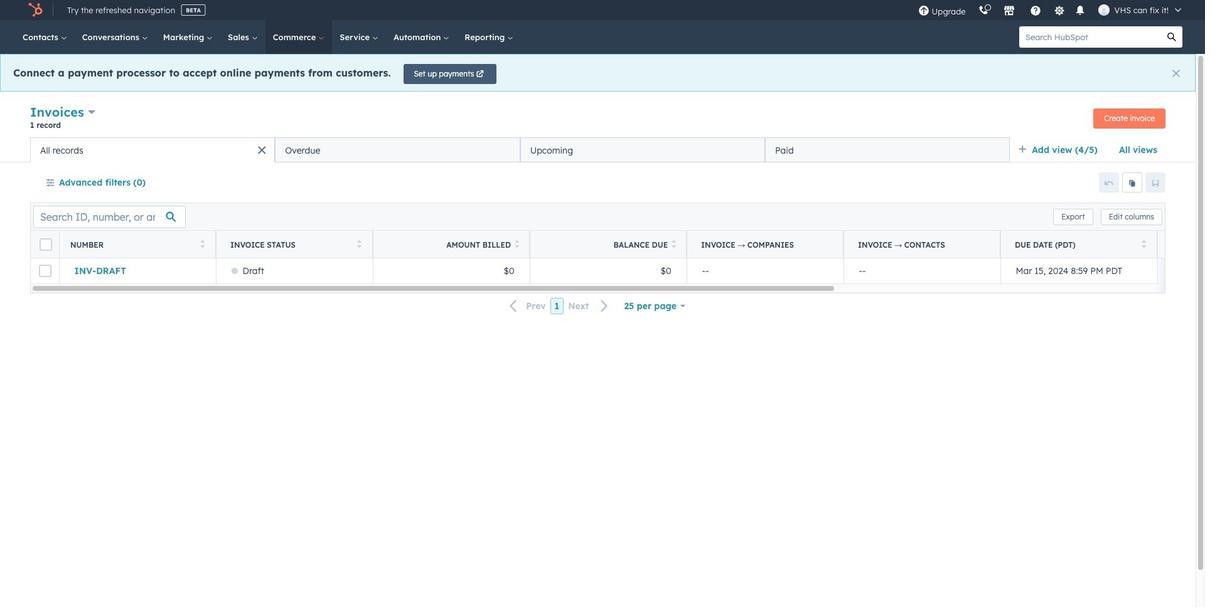 Task type: vqa. For each thing, say whether or not it's contained in the screenshot.
Echobot 50
no



Task type: describe. For each thing, give the bounding box(es) containing it.
2 press to sort. image from the left
[[515, 240, 520, 248]]

1 press to sort. element from the left
[[200, 240, 205, 250]]

5 press to sort. element from the left
[[1142, 240, 1147, 250]]

Search HubSpot search field
[[1020, 26, 1162, 48]]

pagination navigation
[[503, 298, 616, 315]]

Search ID, number, or amount billed search field
[[33, 206, 186, 228]]

close image
[[1173, 70, 1181, 77]]

4 press to sort. element from the left
[[672, 240, 677, 250]]

3 press to sort. element from the left
[[515, 240, 520, 250]]



Task type: locate. For each thing, give the bounding box(es) containing it.
menu
[[912, 0, 1191, 20]]

press to sort. image
[[357, 240, 362, 248], [672, 240, 677, 248], [1142, 240, 1147, 248]]

1 press to sort. image from the left
[[200, 240, 205, 248]]

2 horizontal spatial press to sort. image
[[1142, 240, 1147, 248]]

press to sort. image
[[200, 240, 205, 248], [515, 240, 520, 248]]

banner
[[30, 103, 1166, 138]]

1 horizontal spatial press to sort. image
[[515, 240, 520, 248]]

2 column header from the left
[[844, 231, 1002, 259]]

2 press to sort. element from the left
[[357, 240, 362, 250]]

1 horizontal spatial press to sort. image
[[672, 240, 677, 248]]

0 horizontal spatial press to sort. image
[[200, 240, 205, 248]]

jer mill image
[[1099, 4, 1110, 16]]

column header
[[687, 231, 845, 259], [844, 231, 1002, 259]]

marketplaces image
[[1004, 6, 1015, 17]]

1 press to sort. image from the left
[[357, 240, 362, 248]]

1 column header from the left
[[687, 231, 845, 259]]

3 press to sort. image from the left
[[1142, 240, 1147, 248]]

2 press to sort. image from the left
[[672, 240, 677, 248]]

press to sort. element
[[200, 240, 205, 250], [357, 240, 362, 250], [515, 240, 520, 250], [672, 240, 677, 250], [1142, 240, 1147, 250]]

0 horizontal spatial press to sort. image
[[357, 240, 362, 248]]

alert
[[0, 54, 1196, 92]]



